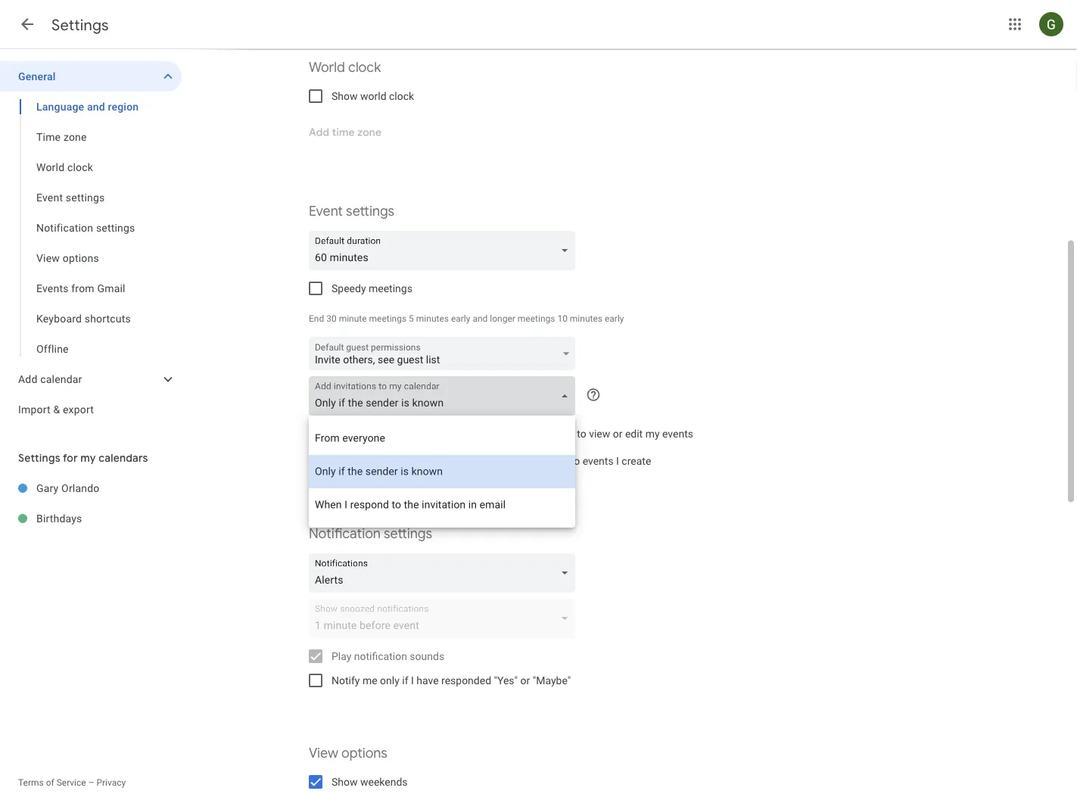 Task type: vqa. For each thing, say whether or not it's contained in the screenshot.
text field
no



Task type: locate. For each thing, give the bounding box(es) containing it.
view options
[[36, 252, 99, 264], [309, 745, 388, 762]]

events
[[663, 427, 694, 440], [583, 455, 614, 467]]

early up invite others, see guest list 'popup button'
[[451, 314, 471, 324]]

0 horizontal spatial world clock
[[36, 161, 93, 173]]

calendars
[[99, 451, 148, 465]]

and left longer in the left of the page
[[473, 314, 488, 324]]

0 horizontal spatial world
[[36, 161, 65, 173]]

0 horizontal spatial or
[[521, 674, 530, 687]]

export
[[63, 403, 94, 416]]

zone
[[64, 131, 87, 143]]

clock
[[348, 59, 381, 76], [389, 90, 414, 102], [67, 161, 93, 173]]

i left create
[[616, 455, 619, 467]]

1 show from the top
[[332, 90, 358, 102]]

and left region
[[87, 100, 105, 113]]

group
[[0, 92, 182, 364]]

time zone
[[36, 131, 87, 143]]

0 vertical spatial show
[[332, 90, 358, 102]]

shortcuts
[[85, 312, 131, 325]]

notification down automatically on the left bottom of page
[[309, 525, 381, 543]]

0 horizontal spatial options
[[63, 252, 99, 264]]

1 vertical spatial notification
[[309, 525, 381, 543]]

me
[[363, 674, 378, 687]]

calendar
[[40, 373, 82, 385]]

meetings
[[369, 282, 413, 295], [369, 314, 407, 324], [518, 314, 555, 324]]

if
[[466, 427, 472, 440], [402, 674, 409, 687]]

minutes right 5
[[416, 314, 449, 324]]

notification
[[354, 650, 407, 663]]

0 vertical spatial my
[[646, 427, 660, 440]]

1 horizontal spatial view options
[[309, 745, 388, 762]]

settings for settings for my calendars
[[18, 451, 60, 465]]

or
[[613, 427, 623, 440], [521, 674, 530, 687]]

options up "show weekends"
[[342, 745, 388, 762]]

1 vertical spatial if
[[402, 674, 409, 687]]

gary orlando tree item
[[0, 473, 182, 504]]

1 vertical spatial settings
[[18, 451, 60, 465]]

have
[[497, 427, 520, 440], [417, 674, 439, 687]]

have down the sounds on the left of the page
[[417, 674, 439, 687]]

show left weekends
[[332, 776, 358, 788]]

others
[[349, 427, 379, 440]]

0 vertical spatial notification
[[36, 222, 93, 234]]

0 vertical spatial if
[[466, 427, 472, 440]]

notification
[[36, 222, 93, 234], [309, 525, 381, 543]]

invite
[[315, 353, 341, 366]]

i
[[616, 455, 619, 467], [411, 674, 414, 687]]

0 horizontal spatial view
[[36, 252, 60, 264]]

sounds
[[410, 650, 445, 663]]

1 horizontal spatial have
[[497, 427, 520, 440]]

tree
[[0, 61, 182, 425]]

or left "edit"
[[613, 427, 623, 440]]

when i respond to the invitation in email option
[[309, 488, 576, 522]]

events right "edit"
[[663, 427, 694, 440]]

notification settings up from
[[36, 222, 135, 234]]

language and region
[[36, 100, 139, 113]]

options up events from gmail
[[63, 252, 99, 264]]

1 horizontal spatial minutes
[[570, 314, 603, 324]]

guest down permissions
[[397, 353, 424, 366]]

1 vertical spatial see
[[382, 427, 398, 440]]

world down time
[[36, 161, 65, 173]]

clock down zone at the top of page
[[67, 161, 93, 173]]

world
[[309, 59, 345, 76], [36, 161, 65, 173]]

or right "yes"
[[521, 674, 530, 687]]

terms of service link
[[18, 778, 86, 788]]

to left view
[[577, 427, 587, 440]]

options
[[63, 252, 99, 264], [342, 745, 388, 762]]

notification settings
[[36, 222, 135, 234], [309, 525, 432, 543]]

guest
[[346, 342, 369, 353], [397, 353, 424, 366]]

0 vertical spatial view
[[36, 252, 60, 264]]

0 horizontal spatial notification settings
[[36, 222, 135, 234]]

notification inside tree
[[36, 222, 93, 234]]

tree containing general
[[0, 61, 182, 425]]

show
[[332, 90, 358, 102], [332, 776, 358, 788]]

1 horizontal spatial clock
[[348, 59, 381, 76]]

speedy meetings
[[332, 282, 413, 295]]

1 horizontal spatial view
[[309, 745, 338, 762]]

30
[[327, 314, 337, 324]]

1 horizontal spatial i
[[616, 455, 619, 467]]

to right conferences
[[571, 455, 580, 467]]

1 vertical spatial my
[[80, 451, 96, 465]]

0 vertical spatial world clock
[[309, 59, 381, 76]]

weekends
[[360, 776, 408, 788]]

notify
[[332, 674, 360, 687]]

view options up "show weekends"
[[309, 745, 388, 762]]

if left they at the bottom of the page
[[466, 427, 472, 440]]

minutes
[[416, 314, 449, 324], [570, 314, 603, 324]]

0 horizontal spatial minutes
[[416, 314, 449, 324]]

permissions
[[371, 342, 421, 353]]

10
[[558, 314, 568, 324]]

view up events
[[36, 252, 60, 264]]

from
[[71, 282, 94, 295]]

create
[[622, 455, 651, 467]]

meetings left 10
[[518, 314, 555, 324]]

1 vertical spatial world
[[36, 161, 65, 173]]

"maybe"
[[533, 674, 571, 687]]

0 vertical spatial settings
[[51, 15, 109, 34]]

1 vertical spatial have
[[417, 674, 439, 687]]

permission
[[522, 427, 575, 440]]

see down permissions
[[378, 353, 395, 366]]

0 vertical spatial clock
[[348, 59, 381, 76]]

orlando
[[61, 482, 100, 494]]

longer
[[490, 314, 516, 324]]

world clock down time zone
[[36, 161, 93, 173]]

2 early from the left
[[605, 314, 624, 324]]

language
[[36, 100, 84, 113]]

my right for
[[80, 451, 96, 465]]

settings
[[51, 15, 109, 34], [18, 451, 60, 465]]

view options inside tree
[[36, 252, 99, 264]]

0 vertical spatial see
[[378, 353, 395, 366]]

meet
[[455, 455, 479, 467]]

0 vertical spatial and
[[87, 100, 105, 113]]

2 horizontal spatial clock
[[389, 90, 414, 102]]

birthdays
[[36, 512, 82, 525]]

add
[[18, 373, 38, 385]]

see left all
[[382, 427, 398, 440]]

events down view
[[583, 455, 614, 467]]

0 horizontal spatial and
[[87, 100, 105, 113]]

1 horizontal spatial early
[[605, 314, 624, 324]]

clock up show world clock
[[348, 59, 381, 76]]

1 horizontal spatial if
[[466, 427, 472, 440]]

1 horizontal spatial notification settings
[[309, 525, 432, 543]]

2 show from the top
[[332, 776, 358, 788]]

0 vertical spatial options
[[63, 252, 99, 264]]

0 horizontal spatial i
[[411, 674, 414, 687]]

view options up events from gmail
[[36, 252, 99, 264]]

responded
[[442, 674, 492, 687]]

have right they at the bottom of the page
[[497, 427, 520, 440]]

0 horizontal spatial if
[[402, 674, 409, 687]]

automatically add google meet video conferences to events i create
[[332, 455, 651, 467]]

guest up others,
[[346, 342, 369, 353]]

event settings
[[36, 191, 105, 204], [309, 203, 395, 220]]

None field
[[309, 231, 582, 270], [309, 376, 582, 416], [309, 554, 582, 593], [309, 231, 582, 270], [309, 376, 582, 416], [309, 554, 582, 593]]

google
[[419, 455, 453, 467]]

view
[[36, 252, 60, 264], [309, 745, 338, 762]]

0 horizontal spatial notification
[[36, 222, 93, 234]]

and
[[87, 100, 105, 113], [473, 314, 488, 324]]

birthdays link
[[36, 504, 182, 534]]

only if the sender is known option
[[309, 455, 576, 488]]

0 horizontal spatial event
[[36, 191, 63, 204]]

if right only
[[402, 674, 409, 687]]

world clock up show world clock
[[309, 59, 381, 76]]

see inside default guest permissions invite others, see guest list
[[378, 353, 395, 366]]

0 vertical spatial notification settings
[[36, 222, 135, 234]]

to
[[577, 427, 587, 440], [571, 455, 580, 467]]

1 vertical spatial options
[[342, 745, 388, 762]]

world clock
[[309, 59, 381, 76], [36, 161, 93, 173]]

event
[[36, 191, 63, 204], [309, 203, 343, 220]]

1 vertical spatial i
[[411, 674, 414, 687]]

meetings up 5
[[369, 282, 413, 295]]

0 horizontal spatial clock
[[67, 161, 93, 173]]

notification up events
[[36, 222, 93, 234]]

show left world
[[332, 90, 358, 102]]

1 vertical spatial and
[[473, 314, 488, 324]]

notification settings down automatically on the left bottom of page
[[309, 525, 432, 543]]

region
[[108, 100, 139, 113]]

1 vertical spatial events
[[583, 455, 614, 467]]

settings up general tree item
[[51, 15, 109, 34]]

1 vertical spatial show
[[332, 776, 358, 788]]

events from gmail
[[36, 282, 125, 295]]

meetings left 5
[[369, 314, 407, 324]]

1 vertical spatial view
[[309, 745, 338, 762]]

group containing language and region
[[0, 92, 182, 364]]

settings left for
[[18, 451, 60, 465]]

0 horizontal spatial events
[[583, 455, 614, 467]]

1 horizontal spatial world clock
[[309, 59, 381, 76]]

0 horizontal spatial early
[[451, 314, 471, 324]]

1 horizontal spatial my
[[646, 427, 660, 440]]

1 vertical spatial world clock
[[36, 161, 93, 173]]

options inside tree
[[63, 252, 99, 264]]

world up show world clock
[[309, 59, 345, 76]]

edit
[[625, 427, 643, 440]]

view up "show weekends"
[[309, 745, 338, 762]]

1 vertical spatial view options
[[309, 745, 388, 762]]

0 vertical spatial view options
[[36, 252, 99, 264]]

1 vertical spatial clock
[[389, 90, 414, 102]]

terms
[[18, 778, 44, 788]]

i right only
[[411, 674, 414, 687]]

show weekends
[[332, 776, 408, 788]]

see
[[378, 353, 395, 366], [382, 427, 398, 440]]

0 vertical spatial i
[[616, 455, 619, 467]]

–
[[88, 778, 94, 788]]

speedy
[[332, 282, 366, 295]]

minutes right 10
[[570, 314, 603, 324]]

early right 10
[[605, 314, 624, 324]]

settings
[[66, 191, 105, 204], [346, 203, 395, 220], [96, 222, 135, 234], [384, 525, 432, 543]]

general
[[18, 70, 56, 83]]

service
[[57, 778, 86, 788]]

2 vertical spatial clock
[[67, 161, 93, 173]]

"yes"
[[494, 674, 518, 687]]

my right "edit"
[[646, 427, 660, 440]]

clock right world
[[389, 90, 414, 102]]

1 horizontal spatial events
[[663, 427, 694, 440]]

0 horizontal spatial view options
[[36, 252, 99, 264]]

1 horizontal spatial or
[[613, 427, 623, 440]]

1 horizontal spatial notification
[[309, 525, 381, 543]]

settings for settings
[[51, 15, 109, 34]]

1 horizontal spatial guest
[[397, 353, 424, 366]]

0 horizontal spatial have
[[417, 674, 439, 687]]

1 horizontal spatial world
[[309, 59, 345, 76]]



Task type: describe. For each thing, give the bounding box(es) containing it.
5
[[409, 314, 414, 324]]

default
[[315, 342, 344, 353]]

0 vertical spatial events
[[663, 427, 694, 440]]

0 vertical spatial world
[[309, 59, 345, 76]]

all
[[401, 427, 412, 440]]

1 horizontal spatial event
[[309, 203, 343, 220]]

settings heading
[[51, 15, 109, 34]]

settings for my calendars tree
[[0, 473, 182, 534]]

end 30 minute meetings 5 minutes early and longer meetings 10 minutes early
[[309, 314, 624, 324]]

play notification sounds
[[332, 650, 445, 663]]

add invitations to my calendar list box
[[309, 416, 576, 528]]

terms of service – privacy
[[18, 778, 126, 788]]

invite others, see guest list button
[[309, 338, 576, 374]]

list
[[426, 353, 440, 366]]

add calendar
[[18, 373, 82, 385]]

gary
[[36, 482, 59, 494]]

conferences
[[510, 455, 568, 467]]

0 vertical spatial or
[[613, 427, 623, 440]]

import
[[18, 403, 51, 416]]

only
[[380, 674, 400, 687]]

video
[[482, 455, 507, 467]]

default guest permissions invite others, see guest list
[[315, 342, 440, 366]]

1 horizontal spatial event settings
[[309, 203, 395, 220]]

0 horizontal spatial event settings
[[36, 191, 105, 204]]

minute
[[339, 314, 367, 324]]

2 minutes from the left
[[570, 314, 603, 324]]

import & export
[[18, 403, 94, 416]]

of
[[46, 778, 54, 788]]

1 vertical spatial notification settings
[[309, 525, 432, 543]]

they
[[475, 427, 495, 440]]

others,
[[343, 353, 375, 366]]

1 horizontal spatial and
[[473, 314, 488, 324]]

0 horizontal spatial my
[[80, 451, 96, 465]]

show for clock
[[332, 90, 358, 102]]

1 vertical spatial or
[[521, 674, 530, 687]]

privacy link
[[97, 778, 126, 788]]

world
[[360, 90, 387, 102]]

birthdays tree item
[[0, 504, 182, 534]]

general tree item
[[0, 61, 182, 92]]

add
[[399, 455, 417, 467]]

1 horizontal spatial options
[[342, 745, 388, 762]]

privacy
[[97, 778, 126, 788]]

settings for my calendars
[[18, 451, 148, 465]]

keyboard
[[36, 312, 82, 325]]

show for options
[[332, 776, 358, 788]]

end
[[309, 314, 324, 324]]

view
[[589, 427, 611, 440]]

offline
[[36, 343, 69, 355]]

notify me only if i have responded "yes" or "maybe"
[[332, 674, 571, 687]]

go back image
[[18, 15, 36, 33]]

&
[[53, 403, 60, 416]]

gary orlando
[[36, 482, 100, 494]]

let
[[332, 427, 346, 440]]

for
[[63, 451, 78, 465]]

from everyone option
[[309, 422, 576, 455]]

1 minutes from the left
[[416, 314, 449, 324]]

play
[[332, 650, 352, 663]]

show world clock
[[332, 90, 414, 102]]

time
[[36, 131, 61, 143]]

invitations
[[415, 427, 463, 440]]

gmail
[[97, 282, 125, 295]]

0 vertical spatial to
[[577, 427, 587, 440]]

1 early from the left
[[451, 314, 471, 324]]

event inside tree
[[36, 191, 63, 204]]

events
[[36, 282, 69, 295]]

0 horizontal spatial guest
[[346, 342, 369, 353]]

1 vertical spatial to
[[571, 455, 580, 467]]

keyboard shortcuts
[[36, 312, 131, 325]]

0 vertical spatial have
[[497, 427, 520, 440]]

let others see all invitations if they have permission to view or edit my events
[[332, 427, 694, 440]]

automatically
[[332, 455, 396, 467]]



